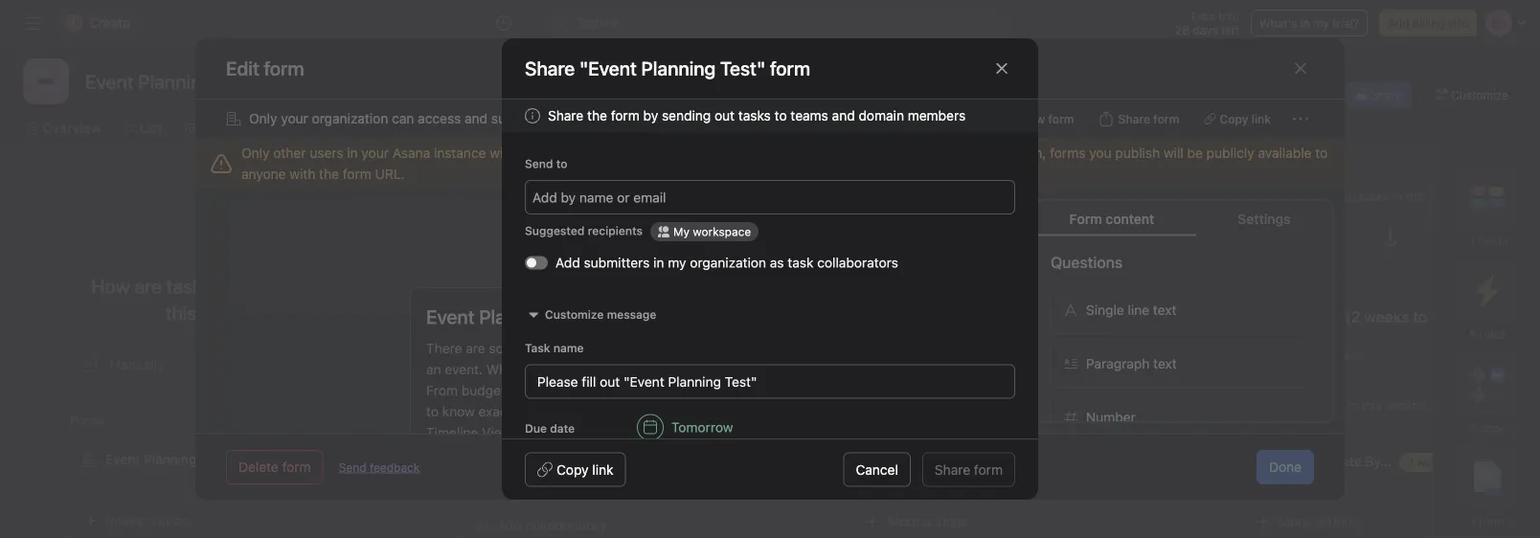 Task type: locate. For each thing, give the bounding box(es) containing it.
0 vertical spatial it
[[674, 341, 682, 356]]

apps
[[1480, 422, 1507, 435]]

messages link
[[677, 118, 756, 139]]

1 will from the left
[[490, 145, 510, 161]]

by
[[643, 108, 658, 124]]

a right of
[[934, 145, 941, 161]]

0 horizontal spatial move
[[532, 399, 562, 412]]

0 vertical spatial send
[[525, 157, 553, 171]]

are for how are tasks being added to this project?
[[135, 275, 162, 298]]

in down image at the top left of the page
[[654, 255, 665, 271]]

when
[[637, 341, 670, 356], [526, 404, 560, 420]]

1 vertical spatial overview
[[461, 308, 528, 326]]

need
[[549, 362, 580, 378]]

0 horizontal spatial set complete by...
[[887, 454, 1001, 470]]

timeline up other in the top left of the page
[[277, 120, 331, 136]]

1 horizontal spatial by...
[[1366, 454, 1392, 470]]

add to starred image up timeline link
[[295, 74, 310, 89]]

0 vertical spatial 1
[[484, 349, 489, 362]]

2 horizontal spatial planning
[[642, 57, 716, 80]]

0 horizontal spatial when tasks move to this section, do this automatically:
[[856, 399, 1080, 429]]

1 horizontal spatial organization
[[690, 255, 767, 271]]

teams
[[791, 108, 829, 124]]

share form button for cancel
[[923, 453, 1016, 487]]

when up cancel
[[856, 399, 888, 412]]

planning up the sending
[[642, 57, 716, 80]]

will right publish
[[1164, 145, 1184, 161]]

view,
[[482, 425, 515, 441]]

section,
[[603, 399, 648, 412], [994, 399, 1039, 412], [1385, 399, 1430, 412]]

be inside there are so many moving pieces when it comes to planning an event. what you need is a way to track it all in one place. from budget planning to vendor negotiation, use this project to know exactly when work needs to be done. plus, with timeline view, you can track dependencies to ensure no work is blocked.
[[654, 404, 670, 420]]

in right what's
[[1301, 16, 1311, 30]]

task right the as
[[788, 255, 814, 271]]

test" form
[[721, 57, 811, 80]]

month
[[1025, 456, 1060, 470]]

are inside there are so many moving pieces when it comes to planning an event. what you need is a way to track it all in one place. from budget planning to vendor negotiation, use this project to know exactly when work needs to be done. plus, with timeline view, you can track dependencies to ensure no work is blocked.
[[466, 341, 485, 356]]

1 left month
[[1017, 456, 1022, 470]]

0 horizontal spatial by...
[[975, 454, 1001, 470]]

by... left month
[[975, 454, 1001, 470]]

a
[[934, 145, 941, 161], [597, 362, 604, 378]]

copy link inside edit form dialog
[[1220, 112, 1272, 126]]

copy link
[[1220, 112, 1272, 126], [557, 462, 614, 478]]

share form inside edit form dialog
[[1119, 112, 1180, 126]]

move inside "when tasks move to this section, what should happen automatically?"
[[532, 399, 562, 412]]

a inside there are so many moving pieces when it comes to planning an event. what you need is a way to track it all in one place. from budget planning to vendor negotiation, use this project to know exactly when work needs to be done. plus, with timeline view, you can track dependencies to ensure no work is blocked.
[[597, 362, 604, 378]]

event planning test inside edit form dialog
[[426, 306, 595, 328]]

section
[[461, 280, 503, 293]]

your up other in the top left of the page
[[281, 111, 308, 126]]

my down my
[[668, 255, 687, 271]]

work right no
[[777, 425, 807, 441]]

are inside only other users in your asana instance will be able to see your form during your free trial.  once you are part of a paid asana plan, forms you publish will be publicly available to anyone with the form url.
[[866, 145, 886, 161]]

search button
[[544, 8, 1004, 38]]

1 horizontal spatial will
[[1164, 145, 1184, 161]]

3 move from the left
[[1314, 399, 1344, 412]]

2 horizontal spatial move
[[1314, 399, 1344, 412]]

task inside the share "event planning test" form dialog
[[788, 255, 814, 271]]

by...
[[975, 454, 1001, 470], [1366, 454, 1392, 470]]

1 vertical spatial copy link button
[[525, 453, 626, 487]]

only for only your organization can access and submit the form.
[[249, 111, 277, 126]]

1 horizontal spatial asana
[[975, 145, 1013, 161]]

automatically: up done
[[1247, 416, 1325, 429]]

dashboard link
[[570, 118, 654, 139]]

2 vertical spatial are
[[466, 341, 485, 356]]

1 horizontal spatial are
[[466, 341, 485, 356]]

complete
[[912, 454, 971, 470], [1303, 454, 1362, 470]]

when down 2
[[1247, 399, 1278, 412]]

1 vertical spatial planning
[[509, 383, 562, 399]]

1 vertical spatial it
[[687, 362, 695, 378]]

close this dialog image
[[1294, 61, 1309, 76]]

0 vertical spatial link
[[1252, 112, 1272, 126]]

0 vertical spatial can
[[392, 111, 414, 126]]

by... inside button
[[1366, 454, 1392, 470]]

None text field
[[80, 64, 258, 99]]

planning
[[746, 341, 799, 356], [509, 383, 562, 399]]

1 horizontal spatial complete
[[1303, 454, 1362, 470]]

0 horizontal spatial overview
[[42, 120, 101, 136]]

move
[[532, 399, 562, 412], [923, 399, 953, 412], [1314, 399, 1344, 412]]

1 vertical spatial test
[[200, 452, 227, 468]]

2 set complete by... from the left
[[1278, 454, 1392, 470]]

0 vertical spatial task
[[788, 255, 814, 271]]

1 incomplete from the left
[[492, 349, 552, 362]]

link down bo
[[1252, 112, 1272, 126]]

0 horizontal spatial my
[[668, 255, 687, 271]]

track down needs
[[570, 425, 602, 441]]

3 for 3 fields
[[1468, 234, 1475, 247]]

add inside button
[[572, 232, 593, 245]]

section, down way
[[603, 399, 648, 412]]

1 horizontal spatial section,
[[994, 399, 1039, 412]]

event.
[[445, 362, 483, 378]]

task name
[[525, 342, 584, 355]]

copy down date at the bottom left of the page
[[557, 462, 589, 478]]

2 vertical spatial 1
[[1471, 516, 1477, 529]]

0 horizontal spatial are
[[135, 275, 162, 298]]

with down other in the top left of the page
[[290, 166, 316, 182]]

0 vertical spatial test
[[558, 306, 595, 328]]

know
[[442, 404, 475, 420]]

with up no
[[745, 404, 771, 420]]

1 horizontal spatial with
[[745, 404, 771, 420]]

my
[[1314, 16, 1330, 30], [668, 255, 687, 271]]

organization up users
[[312, 111, 388, 126]]

1 vertical spatial copy link
[[557, 462, 614, 478]]

you
[[840, 145, 862, 161], [1090, 145, 1112, 161], [523, 362, 545, 378], [518, 425, 541, 441]]

section, inside "when tasks move to this section, what should happen automatically?"
[[603, 399, 648, 412]]

0 horizontal spatial link
[[593, 462, 614, 478]]

asana right "paid"
[[975, 145, 1013, 161]]

share form button left month
[[923, 453, 1016, 487]]

when inside "when tasks move to this section, what should happen automatically?"
[[465, 399, 497, 412]]

are inside how are tasks being added to this project?
[[135, 275, 162, 298]]

1 vertical spatial my
[[668, 255, 687, 271]]

when down message
[[637, 341, 670, 356]]

1 horizontal spatial when
[[637, 341, 670, 356]]

automatically:
[[856, 416, 934, 429], [1247, 416, 1325, 429]]

planning up automatically? in the left of the page
[[509, 383, 562, 399]]

0 horizontal spatial collaborators
[[526, 518, 607, 534]]

1 when from the left
[[465, 399, 497, 412]]

your down messages
[[714, 145, 741, 161]]

set assignee button
[[461, 443, 758, 491]]

organization inside edit form dialog
[[312, 111, 388, 126]]

be left able
[[513, 145, 529, 161]]

anyone
[[241, 166, 286, 182]]

add to starred image
[[295, 74, 310, 89], [962, 111, 978, 126]]

1 month before event
[[1017, 456, 1131, 470]]

overview up so
[[461, 308, 528, 326]]

collaborators down assignee on the bottom left
[[526, 518, 607, 534]]

is left blocked.
[[426, 446, 436, 462]]

send for send feedback
[[339, 461, 367, 474]]

organization down workspace
[[690, 255, 767, 271]]

are left part
[[866, 145, 886, 161]]

0 horizontal spatial is
[[426, 446, 436, 462]]

see
[[578, 145, 600, 161]]

2 horizontal spatial section,
[[1385, 399, 1430, 412]]

event right before
[[1101, 456, 1131, 470]]

1 vertical spatial copy
[[557, 462, 589, 478]]

asana down calendar
[[393, 145, 430, 161]]

no
[[758, 425, 773, 441]]

in right users
[[347, 145, 358, 161]]

share "event planning test" form dialog
[[502, 38, 1054, 539]]

in right 'all'
[[716, 362, 727, 378]]

share form left month
[[935, 462, 1003, 478]]

form.
[[561, 111, 593, 126]]

when up happen
[[465, 399, 497, 412]]

1 vertical spatial when
[[526, 404, 560, 420]]

0 horizontal spatial track
[[570, 425, 602, 441]]

are right how
[[135, 275, 162, 298]]

collaborators inside "add collaborators" button
[[526, 518, 607, 534]]

0 horizontal spatial send
[[339, 461, 367, 474]]

share form button inside edit form dialog
[[1091, 105, 1189, 132]]

can
[[392, 111, 414, 126], [544, 425, 567, 441]]

1 horizontal spatial move
[[923, 399, 953, 412]]

be left publicly
[[1188, 145, 1203, 161]]

0 vertical spatial planning
[[746, 341, 799, 356]]

link for the right the copy link button
[[1252, 112, 1272, 126]]

1 move from the left
[[532, 399, 562, 412]]

1 right event.
[[484, 349, 489, 362]]

tasks up this project?
[[166, 275, 212, 298]]

link inside edit form dialog
[[1252, 112, 1272, 126]]

is right the need
[[583, 362, 593, 378]]

add inside the share "event planning test" form dialog
[[556, 255, 580, 271]]

the
[[587, 108, 607, 124], [537, 111, 557, 126], [319, 166, 339, 182]]

link
[[1252, 112, 1272, 126], [593, 462, 614, 478]]

planning left the 'delete'
[[144, 452, 197, 468]]

link up "add collaborators" button
[[593, 462, 614, 478]]

tomorrow
[[672, 420, 733, 436]]

will down workflow
[[490, 145, 510, 161]]

1 horizontal spatial share form button
[[1091, 105, 1189, 132]]

0 vertical spatial a
[[934, 145, 941, 161]]

to inside how are tasks being added to this project?
[[329, 275, 346, 298]]

is
[[583, 362, 593, 378], [426, 446, 436, 462]]

2 complete from the left
[[1303, 454, 1362, 470]]

copy up publicly
[[1220, 112, 1249, 126]]

2 vertical spatial planning
[[144, 452, 197, 468]]

section, for overview
[[603, 399, 648, 412]]

collaborators right the as
[[818, 255, 899, 271]]

add inside button
[[497, 518, 522, 534]]

event inside 'button'
[[1303, 308, 1342, 326]]

copy form link image
[[310, 452, 326, 468]]

and left submit
[[465, 111, 488, 126]]

1 vertical spatial work
[[777, 425, 807, 441]]

Add by name or email text field
[[533, 186, 680, 209]]

this inside "when tasks move to this section, what should happen automatically?"
[[580, 399, 600, 412]]

in inside dialog
[[654, 255, 665, 271]]

copy link button
[[1196, 105, 1280, 132], [525, 453, 626, 487]]

1 vertical spatial event planning test
[[105, 452, 227, 468]]

do up set complete by... button
[[1433, 399, 1447, 412]]

when up due
[[526, 404, 560, 420]]

by... right done
[[1366, 454, 1392, 470]]

complete right cancel
[[912, 454, 971, 470]]

only your organization can access and submit the form.
[[249, 111, 593, 126]]

1 vertical spatial event
[[1101, 456, 1131, 470]]

0 vertical spatial copy link
[[1220, 112, 1272, 126]]

add right add submitters in my organization as task collaborators switch
[[556, 255, 580, 271]]

send
[[525, 157, 553, 171], [339, 461, 367, 474]]

do
[[1042, 399, 1056, 412], [1433, 399, 1447, 412]]

blocked.
[[440, 446, 493, 462]]

1 vertical spatial timeline
[[426, 425, 478, 441]]

0 horizontal spatial can
[[392, 111, 414, 126]]

send right the "copy form link" 'icon'
[[339, 461, 367, 474]]

1 vertical spatial add to starred image
[[962, 111, 978, 126]]

test up the name
[[558, 306, 595, 328]]

0 horizontal spatial with
[[290, 166, 316, 182]]

form left by
[[611, 108, 640, 124]]

1 horizontal spatial can
[[544, 425, 567, 441]]

you right once
[[840, 145, 862, 161]]

0 horizontal spatial event planning test
[[105, 452, 227, 468]]

event inside edit form dialog
[[426, 306, 475, 328]]

1 for 1 incomplete task
[[484, 349, 489, 362]]

3 left "fields"
[[1468, 234, 1475, 247]]

0 horizontal spatial complete
[[912, 454, 971, 470]]

send inside edit form dialog
[[339, 461, 367, 474]]

it left comes
[[674, 341, 682, 356]]

add submitters in my organization as task collaborators
[[556, 255, 899, 271]]

3 section, from the left
[[1385, 399, 1430, 412]]

form left month
[[974, 462, 1003, 478]]

plan,
[[1017, 145, 1047, 161]]

event left '(2'
[[1303, 308, 1342, 326]]

send left see
[[525, 157, 553, 171]]

2 horizontal spatial when
[[1247, 399, 1278, 412]]

when
[[465, 399, 497, 412], [856, 399, 888, 412], [1247, 399, 1278, 412]]

1 horizontal spatial incomplete
[[1276, 349, 1336, 362]]

1 vertical spatial form
[[1070, 211, 1103, 227]]

1 horizontal spatial track
[[652, 362, 683, 378]]

0 horizontal spatial a
[[597, 362, 604, 378]]

track up 'negotiation,'
[[652, 362, 683, 378]]

organization inside the share "event planning test" form dialog
[[690, 255, 767, 271]]

1 horizontal spatial a
[[934, 145, 941, 161]]

paragraph text
[[1087, 355, 1177, 371]]

when tasks move to this section, do this automatically: up month
[[856, 399, 1080, 429]]

1 by... from the left
[[975, 454, 1001, 470]]

1 horizontal spatial event planning test
[[426, 306, 595, 328]]

be down 'negotiation,'
[[654, 404, 670, 420]]

event inside 'button'
[[105, 452, 140, 468]]

1 vertical spatial is
[[426, 446, 436, 462]]

form down by
[[635, 145, 667, 161]]

view form button
[[991, 105, 1083, 132]]

tasks inside how are tasks being added to this project?
[[166, 275, 212, 298]]

2 when tasks move to this section, do this automatically: from the left
[[1247, 399, 1471, 429]]

with inside only other users in your asana instance will be able to see your form during your free trial.  once you are part of a paid asana plan, forms you publish will be publicly available to anyone with the form url.
[[290, 166, 316, 182]]

timeline down know
[[426, 425, 478, 441]]

1 vertical spatial event
[[105, 452, 140, 468]]

3 when from the left
[[1247, 399, 1278, 412]]

copy link inside the share "event planning test" form dialog
[[557, 462, 614, 478]]

set complete by...
[[887, 454, 1001, 470], [1278, 454, 1392, 470]]

1 horizontal spatial event
[[426, 306, 475, 328]]

section, up set complete by... button
[[1385, 399, 1430, 412]]

0 horizontal spatial and
[[465, 111, 488, 126]]

form left url.
[[343, 166, 372, 182]]

share form button inside the share "event planning test" form dialog
[[923, 453, 1016, 487]]

ensure
[[712, 425, 754, 441]]

3 for 3 apps
[[1470, 422, 1477, 435]]

0 vertical spatial with
[[290, 166, 316, 182]]

0 vertical spatial event
[[1303, 308, 1342, 326]]

1 asana from the left
[[393, 145, 430, 161]]

1 horizontal spatial do
[[1433, 399, 1447, 412]]

share form up publish
[[1119, 112, 1180, 126]]

2 by... from the left
[[1366, 454, 1392, 470]]

only inside only other users in your asana instance will be able to see your form during your free trial.  once you are part of a paid asana plan, forms you publish will be publicly available to anyone with the form url.
[[241, 145, 270, 161]]

tasks up cancel
[[891, 399, 920, 412]]

0 horizontal spatial task
[[556, 349, 578, 362]]

feedback
[[370, 461, 420, 474]]

trial
[[1219, 10, 1240, 23]]

vendor
[[582, 383, 625, 399]]

submitters
[[584, 255, 650, 271]]

test left the 'delete'
[[200, 452, 227, 468]]

during
[[671, 145, 710, 161]]

add to starred image up "paid"
[[962, 111, 978, 126]]

date
[[550, 422, 575, 436]]

add collaborators button
[[461, 502, 758, 539]]

2 when from the left
[[856, 399, 888, 412]]

add down set assignee
[[497, 518, 522, 534]]

users
[[310, 145, 344, 161]]

so
[[489, 341, 504, 356]]

planning inside 'button'
[[144, 452, 197, 468]]

form down apps
[[1480, 516, 1505, 529]]

0 horizontal spatial 1
[[484, 349, 489, 362]]

complete inside button
[[1303, 454, 1362, 470]]

0 vertical spatial event
[[426, 306, 475, 328]]

0 horizontal spatial event
[[105, 452, 140, 468]]

move for overview
[[532, 399, 562, 412]]

copy link for the right the copy link button
[[1220, 112, 1272, 126]]

add for add billing info
[[1388, 16, 1410, 30]]

share button
[[1348, 81, 1412, 108]]

set complete by... inside button
[[1278, 454, 1392, 470]]

my left trial?
[[1314, 16, 1330, 30]]

copy link for the copy link button inside the the share "event planning test" form dialog
[[557, 462, 614, 478]]

0 vertical spatial copy link button
[[1196, 105, 1280, 132]]

task right 'task'
[[556, 349, 578, 362]]

test
[[558, 306, 595, 328], [200, 452, 227, 468]]

1
[[484, 349, 489, 362], [1017, 456, 1022, 470], [1471, 516, 1477, 529]]

what
[[651, 399, 678, 412]]

section, up month
[[994, 399, 1039, 412]]

1 for 1 form
[[1471, 516, 1477, 529]]

go)
[[1432, 308, 1456, 326]]

budget
[[462, 383, 506, 399]]

form up "questions"
[[1070, 211, 1103, 227]]

form content
[[1070, 211, 1155, 227]]

a left way
[[597, 362, 604, 378]]

only
[[249, 111, 277, 126], [241, 145, 270, 161]]

add for add cover image
[[572, 232, 593, 245]]

in inside only other users in your asana instance will be able to see your form during your free trial.  once you are part of a paid asana plan, forms you publish will be publicly available to anyone with the form url.
[[347, 145, 358, 161]]

copy link down date at the bottom left of the page
[[557, 462, 614, 478]]

1 horizontal spatial my
[[1314, 16, 1330, 30]]

1 section, from the left
[[603, 399, 648, 412]]

0 vertical spatial 3
[[1468, 234, 1475, 247]]

test inside edit form dialog
[[558, 306, 595, 328]]

1 horizontal spatial when
[[856, 399, 888, 412]]

my inside the share "event planning test" form dialog
[[668, 255, 687, 271]]

edit form
[[226, 57, 304, 80]]

1 horizontal spatial planning
[[746, 341, 799, 356]]

do up month
[[1042, 399, 1056, 412]]

1 vertical spatial link
[[593, 462, 614, 478]]

overview inside 'button'
[[461, 308, 528, 326]]

in inside there are so many moving pieces when it comes to planning an event. what you need is a way to track it all in one place. from budget planning to vendor negotiation, use this project to know exactly when work needs to be done. plus, with timeline view, you can track dependencies to ensure no work is blocked.
[[716, 362, 727, 378]]

0 horizontal spatial organization
[[312, 111, 388, 126]]

the up see
[[587, 108, 607, 124]]

1 vertical spatial can
[[544, 425, 567, 441]]

share inside edit form dialog
[[1119, 112, 1151, 126]]

from
[[426, 383, 458, 399]]

form inside only other users in your asana instance will be able to see your form during your free trial.  once you are part of a paid asana plan, forms you publish will be publicly available to anyone with the form url.
[[635, 145, 667, 161]]

1 horizontal spatial copy link
[[1220, 112, 1272, 126]]

collaborators inside the share "event planning test" form dialog
[[818, 255, 899, 271]]

1 horizontal spatial send
[[525, 157, 553, 171]]

0 vertical spatial organization
[[312, 111, 388, 126]]

due date
[[525, 422, 575, 436]]

0 horizontal spatial copy
[[557, 462, 589, 478]]

1 vertical spatial share form
[[935, 462, 1003, 478]]

send inside the share "event planning test" form dialog
[[525, 157, 553, 171]]

add billing info button
[[1380, 10, 1478, 36]]

done button
[[1257, 450, 1315, 485]]

2 automatically: from the left
[[1247, 416, 1325, 429]]

delete form
[[239, 459, 311, 475]]

add inside 'button'
[[1388, 16, 1410, 30]]

0 horizontal spatial share form
[[935, 462, 1003, 478]]

3
[[1468, 234, 1475, 247], [1470, 422, 1477, 435]]

what
[[487, 362, 519, 378]]

add
[[1388, 16, 1410, 30], [572, 232, 593, 245], [556, 255, 580, 271], [497, 518, 522, 534]]

tasks inside "when tasks move to this section, what should happen automatically?"
[[500, 399, 529, 412]]

0 horizontal spatial copy link
[[557, 462, 614, 478]]

it left 'all'
[[687, 362, 695, 378]]

set
[[887, 454, 908, 470], [1278, 454, 1299, 470], [497, 459, 518, 474]]

link inside the share "event planning test" form dialog
[[593, 462, 614, 478]]

should
[[681, 399, 718, 412]]

share up publish
[[1119, 112, 1151, 126]]

share form button
[[1091, 105, 1189, 132], [923, 453, 1016, 487]]

add left billing in the top right of the page
[[1388, 16, 1410, 30]]

can up assignee on the bottom left
[[544, 425, 567, 441]]

event planning test up the many
[[426, 306, 595, 328]]

the down users
[[319, 166, 339, 182]]

are
[[866, 145, 886, 161], [135, 275, 162, 298], [466, 341, 485, 356]]

3 left apps
[[1470, 422, 1477, 435]]

to
[[775, 108, 787, 124], [562, 145, 575, 161], [1316, 145, 1328, 161], [557, 157, 568, 171], [329, 275, 346, 298], [1414, 308, 1428, 326], [730, 341, 743, 356], [636, 362, 648, 378], [566, 383, 578, 399], [565, 399, 577, 412], [956, 399, 968, 412], [1347, 399, 1358, 412], [426, 404, 439, 420], [638, 404, 650, 420], [696, 425, 709, 441]]

2 incomplete from the left
[[1276, 349, 1336, 362]]

1 horizontal spatial set
[[887, 454, 908, 470]]

timeline
[[277, 120, 331, 136], [426, 425, 478, 441]]



Task type: describe. For each thing, give the bounding box(es) containing it.
you right forms
[[1090, 145, 1112, 161]]

questions
[[1051, 253, 1123, 271]]

set complete by... button
[[1243, 439, 1540, 487]]

test inside 'button'
[[200, 452, 227, 468]]

customize message button
[[525, 301, 665, 328]]

0 horizontal spatial planning
[[509, 383, 562, 399]]

3 fields
[[1468, 234, 1508, 247]]

message
[[607, 308, 657, 321]]

and inside edit form dialog
[[465, 111, 488, 126]]

you right view, at bottom left
[[518, 425, 541, 441]]

image
[[630, 232, 662, 245]]

0 vertical spatial text
[[1154, 302, 1177, 318]]

name
[[554, 342, 584, 355]]

your up url.
[[362, 145, 389, 161]]

cover
[[596, 232, 626, 245]]

share up able
[[548, 108, 584, 124]]

how are tasks being added to this project?
[[91, 275, 346, 324]]

set assignee
[[497, 459, 576, 474]]

8
[[1470, 328, 1477, 341]]

line
[[1128, 302, 1150, 318]]

add for add submitters in my organization as task collaborators
[[556, 255, 580, 271]]

share up form.
[[525, 57, 575, 80]]

nearing
[[1243, 308, 1299, 326]]

overview button
[[461, 300, 758, 334]]

this inside there are so many moving pieces when it comes to planning an event. what you need is a way to track it all in one place. from budget planning to vendor negotiation, use this project to know exactly when work needs to be done. plus, with timeline view, you can track dependencies to ensure no work is blocked.
[[731, 383, 754, 399]]

cancel
[[856, 462, 899, 478]]

dashboard
[[585, 120, 654, 136]]

0 vertical spatial when
[[637, 341, 670, 356]]

1 horizontal spatial it
[[687, 362, 695, 378]]

sending
[[662, 108, 711, 124]]

recipients
[[588, 224, 643, 238]]

form inside only other users in your asana instance will be able to see your form during your free trial.  once you are part of a paid asana plan, forms you publish will be publicly available to anyone with the form url.
[[343, 166, 372, 182]]

close this dialog image
[[995, 61, 1010, 76]]

incomplete for 1
[[492, 349, 552, 362]]

1 horizontal spatial work
[[777, 425, 807, 441]]

form up publish
[[1154, 112, 1180, 126]]

fields
[[1479, 234, 1508, 247]]

section, for nearing event (2 weeks to go)
[[1385, 399, 1430, 412]]

many
[[507, 341, 541, 356]]

bo
[[1264, 88, 1278, 102]]

paragraph
[[1087, 355, 1150, 371]]

done.
[[673, 404, 708, 420]]

send for send to
[[525, 157, 553, 171]]

customize message
[[545, 308, 657, 321]]

copy inside edit form dialog
[[1220, 112, 1249, 126]]

board
[[201, 120, 239, 136]]

1 vertical spatial task
[[556, 349, 578, 362]]

when for nearing event (2 weeks to go)
[[1247, 399, 1278, 412]]

send to
[[525, 157, 568, 171]]

0 horizontal spatial add to starred image
[[295, 74, 310, 89]]

send feedback
[[339, 461, 420, 474]]

planning inside edit form dialog
[[479, 306, 554, 328]]

submit
[[491, 111, 533, 126]]

assignee
[[522, 459, 576, 474]]

0 vertical spatial overview
[[42, 120, 101, 136]]

1 form
[[1471, 516, 1505, 529]]

exactly
[[479, 404, 523, 420]]

files link
[[779, 118, 824, 139]]

view
[[1019, 112, 1046, 126]]

there
[[426, 341, 462, 356]]

board link
[[186, 118, 239, 139]]

1 vertical spatial track
[[570, 425, 602, 441]]

part
[[889, 145, 914, 161]]

my workspace
[[674, 225, 751, 239]]

copy link button inside the share "event planning test" form dialog
[[525, 453, 626, 487]]

search list box
[[544, 8, 1004, 38]]

1 horizontal spatial the
[[537, 111, 557, 126]]

2 horizontal spatial be
[[1188, 145, 1203, 161]]

set inside "button"
[[497, 459, 518, 474]]

2 move from the left
[[923, 399, 953, 412]]

what's
[[1260, 16, 1298, 30]]

1 vertical spatial text
[[1154, 355, 1177, 371]]

2 will from the left
[[1164, 145, 1184, 161]]

edit form dialog
[[195, 38, 1345, 539]]

1 complete from the left
[[912, 454, 971, 470]]

timeline link
[[262, 118, 331, 139]]

forms
[[1050, 145, 1086, 161]]

files
[[795, 120, 824, 136]]

2 asana from the left
[[975, 145, 1013, 161]]

nearing event (2 weeks to go)
[[1243, 308, 1456, 326]]

share inside button
[[1372, 88, 1403, 102]]

share form inside the share "event planning test" form dialog
[[935, 462, 1003, 478]]

form right the 'delete'
[[282, 459, 311, 475]]

share form button for view form
[[1091, 105, 1189, 132]]

3 apps
[[1470, 422, 1507, 435]]

2
[[1266, 349, 1273, 362]]

share "event planning test" form
[[525, 57, 811, 80]]

only for only other users in your asana instance will be able to see your form during your free trial.  once you are part of a paid asana plan, forms you publish will be publicly available to anyone with the form url.
[[241, 145, 270, 161]]

tasks down 2 incomplete tasks
[[1282, 399, 1311, 412]]

1 horizontal spatial form
[[1070, 211, 1103, 227]]

calendar
[[369, 120, 426, 136]]

timeline image
[[34, 70, 57, 93]]

a inside only other users in your asana instance will be able to see your form during your free trial.  once you are part of a paid asana plan, forms you publish will be publicly available to anyone with the form url.
[[934, 145, 941, 161]]

0 horizontal spatial work
[[563, 404, 593, 420]]

add cover image button
[[563, 225, 671, 252]]

workflow
[[464, 120, 524, 136]]

add for add collaborators
[[497, 518, 522, 534]]

place.
[[757, 362, 794, 378]]

1 horizontal spatial copy link button
[[1196, 105, 1280, 132]]

billing
[[1413, 16, 1445, 30]]

left
[[1222, 23, 1240, 36]]

to inside 'button'
[[1414, 308, 1428, 326]]

trial.
[[773, 145, 800, 161]]

0 horizontal spatial timeline
[[277, 120, 331, 136]]

"event
[[580, 57, 637, 80]]

1 do from the left
[[1042, 399, 1056, 412]]

to inside "when tasks move to this section, what should happen automatically?"
[[565, 399, 577, 412]]

planning inside dialog
[[642, 57, 716, 80]]

0 horizontal spatial it
[[674, 341, 682, 356]]

8 rules
[[1470, 328, 1507, 341]]

workflow link
[[449, 118, 524, 139]]

before
[[1063, 456, 1098, 470]]

negotiation,
[[628, 383, 702, 399]]

way
[[608, 362, 632, 378]]

due
[[525, 422, 547, 436]]

publicly
[[1207, 145, 1255, 161]]

as
[[770, 255, 784, 271]]

2 section, from the left
[[994, 399, 1039, 412]]

what's in my trial?
[[1260, 16, 1360, 30]]

link for the copy link button inside the the share "event planning test" form dialog
[[593, 462, 614, 478]]

project
[[757, 383, 801, 399]]

send feedback link
[[339, 459, 420, 476]]

set inside button
[[1278, 454, 1299, 470]]

1 for 1 month before event
[[1017, 456, 1022, 470]]

my
[[674, 225, 690, 239]]

weeks
[[1365, 308, 1410, 326]]

add submitters in my organization as task collaborators switch
[[525, 256, 548, 269]]

tasks down '(2'
[[1339, 349, 1368, 362]]

share right cancel
[[935, 462, 971, 478]]

1 when tasks move to this section, do this automatically: from the left
[[856, 399, 1080, 429]]

in inside button
[[1301, 16, 1311, 30]]

the inside dialog
[[587, 108, 607, 124]]

add collaborators
[[497, 518, 607, 534]]

move for nearing event (2 weeks to go)
[[1314, 399, 1344, 412]]

with inside there are so many moving pieces when it comes to planning an event. what you need is a way to track it all in one place. from budget planning to vendor negotiation, use this project to know exactly when work needs to be done. plus, with timeline view, you can track dependencies to ensure no work is blocked.
[[745, 404, 771, 420]]

2 do from the left
[[1433, 399, 1447, 412]]

able
[[533, 145, 559, 161]]

0 horizontal spatial be
[[513, 145, 529, 161]]

28
[[1176, 23, 1190, 36]]

your down "dashboard"
[[604, 145, 631, 161]]

1 automatically: from the left
[[856, 416, 934, 429]]

an
[[426, 362, 441, 378]]

form right view
[[1049, 112, 1075, 126]]

add to starred image inside edit form dialog
[[962, 111, 978, 126]]

and inside the share "event planning test" form dialog
[[832, 108, 855, 124]]

Task name text field
[[525, 365, 1016, 399]]

calendar link
[[354, 118, 426, 139]]

trial?
[[1333, 16, 1360, 30]]

timeline inside there are so many moving pieces when it comes to planning an event. what you need is a way to track it all in one place. from budget planning to vendor negotiation, use this project to know exactly when work needs to be done. plus, with timeline view, you can track dependencies to ensure no work is blocked.
[[426, 425, 478, 441]]

when for overview
[[465, 399, 497, 412]]

incomplete for 2
[[1276, 349, 1336, 362]]

share form image
[[284, 452, 299, 468]]

delete
[[239, 459, 279, 475]]

list link
[[124, 118, 163, 139]]

moving
[[544, 341, 589, 356]]

delete form button
[[226, 450, 324, 485]]

0 vertical spatial is
[[583, 362, 593, 378]]

one
[[730, 362, 753, 378]]

messages
[[693, 120, 756, 136]]

can inside there are so many moving pieces when it comes to planning an event. what you need is a way to track it all in one place. from budget planning to vendor negotiation, use this project to know exactly when work needs to be done. plus, with timeline view, you can track dependencies to ensure no work is blocked.
[[544, 425, 567, 441]]

event planning test inside event planning test 'button'
[[105, 452, 227, 468]]

my inside button
[[1314, 16, 1330, 30]]

the inside only other users in your asana instance will be able to see your form during your free trial.  once you are part of a paid asana plan, forms you publish will be publicly available to anyone with the form url.
[[319, 166, 339, 182]]

are for there are so many moving pieces when it comes to planning an event. what you need is a way to track it all in one place. from budget planning to vendor negotiation, use this project to know exactly when work needs to be done. plus, with timeline view, you can track dependencies to ensure no work is blocked.
[[466, 341, 485, 356]]

all
[[698, 362, 712, 378]]

you down 'task'
[[523, 362, 545, 378]]

copy inside the share "event planning test" form dialog
[[557, 462, 589, 478]]

rules
[[1480, 328, 1507, 341]]

tasks inside the share "event planning test" form dialog
[[739, 108, 771, 124]]

share the form by sending out tasks to teams and domain members
[[548, 108, 966, 124]]

pieces
[[593, 341, 634, 356]]

other
[[273, 145, 306, 161]]

1 set complete by... from the left
[[887, 454, 1001, 470]]

content
[[1106, 211, 1155, 227]]

url.
[[375, 166, 405, 182]]



Task type: vqa. For each thing, say whether or not it's contained in the screenshot.
Starred dropdown button
no



